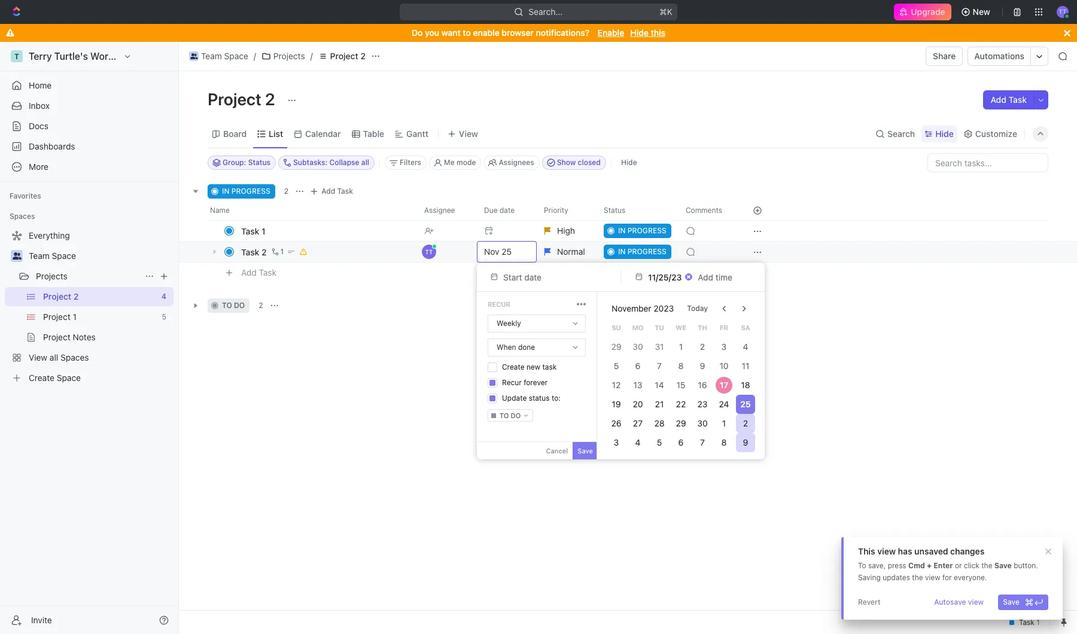 Task type: locate. For each thing, give the bounding box(es) containing it.
1 horizontal spatial 29
[[676, 419, 687, 429]]

5
[[614, 361, 619, 371], [657, 438, 663, 448]]

th
[[698, 324, 708, 332]]

gantt link
[[404, 125, 429, 142]]

Start date text field
[[504, 272, 603, 282]]

1 vertical spatial 7
[[701, 438, 705, 448]]

0 horizontal spatial /
[[254, 51, 256, 61]]

1 vertical spatial 6
[[679, 438, 684, 448]]

1 vertical spatial team space link
[[29, 247, 171, 266]]

1 vertical spatial space
[[52, 251, 76, 261]]

1 horizontal spatial project 2
[[330, 51, 366, 61]]

1 vertical spatial to do
[[500, 412, 521, 420]]

0 vertical spatial 3
[[722, 342, 727, 352]]

2 vertical spatial to
[[500, 412, 509, 420]]

add task button up task 1 link
[[307, 184, 358, 199]]

1
[[262, 226, 266, 236], [281, 247, 284, 256], [680, 342, 683, 352], [723, 419, 727, 429]]

to do down task 2 at the top left of page
[[222, 301, 245, 310]]

today
[[688, 304, 708, 313]]

save
[[578, 447, 593, 455], [995, 562, 1013, 571], [1004, 598, 1020, 607]]

0 vertical spatial 5
[[614, 361, 619, 371]]

5 up '12'
[[614, 361, 619, 371]]

sa
[[742, 324, 751, 332]]

0 horizontal spatial 4
[[636, 438, 641, 448]]

+
[[928, 562, 932, 571]]

add task up customize
[[991, 95, 1028, 105]]

0 vertical spatial project 2
[[330, 51, 366, 61]]

7 down "23"
[[701, 438, 705, 448]]

0 horizontal spatial 6
[[636, 361, 641, 371]]

save inside "button"
[[1004, 598, 1020, 607]]

1 vertical spatial projects
[[36, 271, 68, 281]]

unsaved
[[915, 547, 949, 557]]

0 vertical spatial the
[[982, 562, 993, 571]]

add up task 1 link
[[322, 187, 336, 196]]

0 horizontal spatial team space link
[[29, 247, 171, 266]]

0 horizontal spatial user group image
[[12, 253, 21, 260]]

new button
[[957, 2, 998, 22]]

9 up '16'
[[700, 361, 706, 371]]

1 vertical spatial do
[[511, 412, 521, 420]]

2 vertical spatial save
[[1004, 598, 1020, 607]]

0 vertical spatial do
[[234, 301, 245, 310]]

gantt
[[407, 128, 429, 139]]

the
[[982, 562, 993, 571], [913, 574, 924, 583]]

0 vertical spatial team
[[201, 51, 222, 61]]

add up customize
[[991, 95, 1007, 105]]

recur
[[488, 301, 511, 308], [502, 378, 522, 387]]

0 horizontal spatial project
[[208, 89, 262, 109]]

new
[[974, 7, 991, 17]]

0 vertical spatial team space link
[[186, 49, 251, 63]]

0 horizontal spatial 8
[[679, 361, 684, 371]]

board link
[[221, 125, 247, 142]]

forever
[[524, 378, 548, 387]]

add task button down task 2 at the top left of page
[[236, 266, 282, 280]]

0 vertical spatial user group image
[[190, 53, 198, 59]]

user group image
[[190, 53, 198, 59], [12, 253, 21, 260]]

4 up 11
[[744, 342, 749, 352]]

1 vertical spatial team
[[29, 251, 50, 261]]

hide inside dropdown button
[[936, 128, 954, 139]]

2 horizontal spatial view
[[969, 598, 985, 607]]

0 vertical spatial project
[[330, 51, 359, 61]]

1 inside task 1 link
[[262, 226, 266, 236]]

to
[[463, 28, 471, 38], [222, 301, 232, 310], [500, 412, 509, 420]]

0 vertical spatial 6
[[636, 361, 641, 371]]

space inside sidebar navigation
[[52, 251, 76, 261]]

space
[[224, 51, 248, 61], [52, 251, 76, 261]]

favorites
[[10, 192, 41, 201]]

29 down su
[[612, 342, 622, 352]]

add down task 2 at the top left of page
[[241, 267, 257, 278]]

29 down 22
[[676, 419, 687, 429]]

updates
[[883, 574, 911, 583]]

0 vertical spatial 7
[[658, 361, 662, 371]]

1 horizontal spatial add
[[322, 187, 336, 196]]

0 horizontal spatial view
[[878, 547, 897, 557]]

save down button.
[[1004, 598, 1020, 607]]

cancel
[[546, 447, 569, 455]]

calendar link
[[303, 125, 341, 142]]

0 vertical spatial projects
[[274, 51, 305, 61]]

project 2
[[330, 51, 366, 61], [208, 89, 279, 109]]

1 vertical spatial 4
[[636, 438, 641, 448]]

cmd
[[909, 562, 926, 571]]

11
[[742, 361, 750, 371]]

save right cancel
[[578, 447, 593, 455]]

1 vertical spatial add task button
[[307, 184, 358, 199]]

0 horizontal spatial do
[[234, 301, 245, 310]]

1 inside 1 button
[[281, 247, 284, 256]]

5 down 28
[[657, 438, 663, 448]]

tree inside sidebar navigation
[[5, 226, 174, 388]]

0 horizontal spatial space
[[52, 251, 76, 261]]

1 horizontal spatial team
[[201, 51, 222, 61]]

6 up 13
[[636, 361, 641, 371]]

tree
[[5, 226, 174, 388]]

add task for the bottom add task button
[[241, 267, 277, 278]]

tree containing team space
[[5, 226, 174, 388]]

7 up 14
[[658, 361, 662, 371]]

view down +
[[926, 574, 941, 583]]

projects
[[274, 51, 305, 61], [36, 271, 68, 281]]

1 horizontal spatial 5
[[657, 438, 663, 448]]

4 down 27
[[636, 438, 641, 448]]

do down task 2 at the top left of page
[[234, 301, 245, 310]]

project
[[330, 51, 359, 61], [208, 89, 262, 109]]

0 horizontal spatial to
[[222, 301, 232, 310]]

view up save,
[[878, 547, 897, 557]]

0 vertical spatial add task button
[[984, 90, 1035, 110]]

1 right task 2 at the top left of page
[[281, 247, 284, 256]]

add task button up customize
[[984, 90, 1035, 110]]

weekly button
[[489, 316, 586, 332]]

mo
[[633, 324, 644, 332]]

18
[[742, 380, 751, 390]]

board
[[223, 128, 247, 139]]

3 down 26
[[614, 438, 619, 448]]

add task down task 2 at the top left of page
[[241, 267, 277, 278]]

task
[[543, 363, 557, 372]]

1 horizontal spatial to do
[[500, 412, 521, 420]]

add task button
[[984, 90, 1035, 110], [307, 184, 358, 199], [236, 266, 282, 280]]

0 vertical spatial add task
[[991, 95, 1028, 105]]

30 down "23"
[[698, 419, 708, 429]]

1 up task 2 at the top left of page
[[262, 226, 266, 236]]

recur for recur forever
[[502, 378, 522, 387]]

team
[[201, 51, 222, 61], [29, 251, 50, 261]]

1 down we
[[680, 342, 683, 352]]

do down update
[[511, 412, 521, 420]]

0 horizontal spatial project 2
[[208, 89, 279, 109]]

0 vertical spatial view
[[878, 547, 897, 557]]

2 vertical spatial hide
[[622, 158, 638, 167]]

0 horizontal spatial to do
[[222, 301, 245, 310]]

task 2
[[241, 247, 267, 257]]

9 down 25
[[744, 438, 749, 448]]

revert button
[[854, 595, 886, 611]]

task down task 1
[[241, 247, 260, 257]]

⌘k
[[660, 7, 673, 17]]

task down 1 button
[[259, 267, 277, 278]]

2 inside 'link'
[[361, 51, 366, 61]]

2 horizontal spatial add task button
[[984, 90, 1035, 110]]

to do inside dropdown button
[[500, 412, 521, 420]]

to do down update
[[500, 412, 521, 420]]

team space link inside tree
[[29, 247, 171, 266]]

autosave view button
[[930, 595, 989, 611]]

1 horizontal spatial to
[[463, 28, 471, 38]]

1 horizontal spatial user group image
[[190, 53, 198, 59]]

8 down 24
[[722, 438, 727, 448]]

1 horizontal spatial /
[[311, 51, 313, 61]]

search...
[[529, 7, 563, 17]]

2 vertical spatial add task
[[241, 267, 277, 278]]

0 vertical spatial hide
[[631, 28, 649, 38]]

1 horizontal spatial 3
[[722, 342, 727, 352]]

inbox
[[29, 101, 50, 111]]

task
[[1009, 95, 1028, 105], [337, 187, 353, 196], [241, 226, 260, 236], [241, 247, 260, 257], [259, 267, 277, 278]]

0 vertical spatial 4
[[744, 342, 749, 352]]

13
[[634, 380, 643, 390]]

view down everyone.
[[969, 598, 985, 607]]

1 horizontal spatial 7
[[701, 438, 705, 448]]

1 horizontal spatial the
[[982, 562, 993, 571]]

6 down 22
[[679, 438, 684, 448]]

1 horizontal spatial projects link
[[259, 49, 308, 63]]

enter
[[934, 562, 954, 571]]

autosave view
[[935, 598, 985, 607]]

0 vertical spatial 29
[[612, 342, 622, 352]]

19
[[612, 399, 621, 410]]

update
[[502, 394, 527, 403]]

7
[[658, 361, 662, 371], [701, 438, 705, 448]]

0 horizontal spatial 30
[[633, 342, 644, 352]]

1 vertical spatial 3
[[614, 438, 619, 448]]

0 horizontal spatial add task button
[[236, 266, 282, 280]]

3 up the 10
[[722, 342, 727, 352]]

9
[[700, 361, 706, 371], [744, 438, 749, 448]]

2 vertical spatial view
[[969, 598, 985, 607]]

1 vertical spatial add task
[[322, 187, 353, 196]]

save left button.
[[995, 562, 1013, 571]]

2 horizontal spatial add task
[[991, 95, 1028, 105]]

1 horizontal spatial view
[[926, 574, 941, 583]]

spaces
[[10, 212, 35, 221]]

29
[[612, 342, 622, 352], [676, 419, 687, 429]]

0 vertical spatial add
[[991, 95, 1007, 105]]

0 horizontal spatial 9
[[700, 361, 706, 371]]

1 vertical spatial 29
[[676, 419, 687, 429]]

0 horizontal spatial projects link
[[36, 267, 140, 286]]

calendar
[[306, 128, 341, 139]]

1 horizontal spatial 30
[[698, 419, 708, 429]]

want
[[442, 28, 461, 38]]

0 horizontal spatial add task
[[241, 267, 277, 278]]

16
[[699, 380, 708, 390]]

1 horizontal spatial project
[[330, 51, 359, 61]]

search
[[888, 128, 916, 139]]

1 vertical spatial project
[[208, 89, 262, 109]]

1 vertical spatial 5
[[657, 438, 663, 448]]

8 up the 15
[[679, 361, 684, 371]]

0 horizontal spatial 3
[[614, 438, 619, 448]]

1 vertical spatial user group image
[[12, 253, 21, 260]]

upgrade
[[912, 7, 946, 17]]

recur down create
[[502, 378, 522, 387]]

2 horizontal spatial to
[[500, 412, 509, 420]]

in progress
[[222, 187, 271, 196]]

0 horizontal spatial add
[[241, 267, 257, 278]]

add task up task 1 link
[[322, 187, 353, 196]]

task 1
[[241, 226, 266, 236]]

1 horizontal spatial projects
[[274, 51, 305, 61]]

the right click
[[982, 562, 993, 571]]

to do
[[222, 301, 245, 310], [500, 412, 521, 420]]

0 horizontal spatial the
[[913, 574, 924, 583]]

inbox link
[[5, 96, 174, 116]]

recur up weekly
[[488, 301, 511, 308]]

assignees button
[[484, 156, 540, 170]]

when
[[497, 343, 517, 352]]

automations
[[975, 51, 1025, 61]]

view inside button
[[969, 598, 985, 607]]

to
[[859, 562, 867, 571]]

1 vertical spatial team space
[[29, 251, 76, 261]]

30 down mo
[[633, 342, 644, 352]]

1 vertical spatial hide
[[936, 128, 954, 139]]

1 horizontal spatial do
[[511, 412, 521, 420]]

1 horizontal spatial 4
[[744, 342, 749, 352]]

the down "cmd"
[[913, 574, 924, 583]]

view for autosave
[[969, 598, 985, 607]]

assignees
[[499, 158, 535, 167]]

invite
[[31, 615, 52, 626]]

0 horizontal spatial projects
[[36, 271, 68, 281]]



Task type: describe. For each thing, give the bounding box(es) containing it.
15
[[677, 380, 686, 390]]

you
[[425, 28, 440, 38]]

do
[[412, 28, 423, 38]]

add for the topmost add task button
[[991, 95, 1007, 105]]

project 2 link
[[315, 49, 369, 63]]

in
[[222, 187, 230, 196]]

1 vertical spatial projects link
[[36, 267, 140, 286]]

automations button
[[969, 47, 1031, 65]]

november
[[612, 304, 652, 314]]

add for the bottom add task button
[[241, 267, 257, 278]]

task 1 link
[[238, 222, 415, 240]]

done
[[519, 343, 536, 352]]

task up task 2 at the top left of page
[[241, 226, 260, 236]]

this view has unsaved changes to save, press cmd + enter or click the save button. saving updates the view for everyone.
[[859, 547, 1039, 583]]

20
[[633, 399, 643, 410]]

we
[[676, 324, 687, 332]]

1 horizontal spatial team space link
[[186, 49, 251, 63]]

notifications?
[[536, 28, 590, 38]]

new
[[527, 363, 541, 372]]

save inside this view has unsaved changes to save, press cmd + enter or click the save button. saving updates the view for everyone.
[[995, 562, 1013, 571]]

save,
[[869, 562, 886, 571]]

1 vertical spatial project 2
[[208, 89, 279, 109]]

changes
[[951, 547, 985, 557]]

1 vertical spatial 30
[[698, 419, 708, 429]]

Add time text field
[[698, 272, 734, 282]]

docs
[[29, 121, 49, 131]]

Search tasks... text field
[[929, 154, 1049, 172]]

1 horizontal spatial add task
[[322, 187, 353, 196]]

add task for the topmost add task button
[[991, 95, 1028, 105]]

0 horizontal spatial 29
[[612, 342, 622, 352]]

1 / from the left
[[254, 51, 256, 61]]

10
[[720, 361, 729, 371]]

revert
[[859, 598, 881, 607]]

table link
[[361, 125, 385, 142]]

Due date text field
[[649, 272, 683, 282]]

tu
[[655, 324, 665, 332]]

1 vertical spatial 8
[[722, 438, 727, 448]]

27
[[634, 419, 643, 429]]

project 2 inside 'link'
[[330, 51, 366, 61]]

list
[[269, 128, 283, 139]]

this
[[859, 547, 876, 557]]

31
[[655, 342, 664, 352]]

recur forever
[[502, 378, 548, 387]]

0 vertical spatial to do
[[222, 301, 245, 310]]

28
[[655, 419, 665, 429]]

0 vertical spatial save
[[578, 447, 593, 455]]

1 vertical spatial to
[[222, 301, 232, 310]]

1 down 24
[[723, 419, 727, 429]]

create
[[502, 363, 525, 372]]

hide button
[[922, 125, 958, 142]]

today button
[[681, 299, 716, 319]]

update status to:
[[502, 394, 561, 403]]

1 vertical spatial 9
[[744, 438, 749, 448]]

enable
[[473, 28, 500, 38]]

dashboards link
[[5, 137, 174, 156]]

to:
[[552, 394, 561, 403]]

for
[[943, 574, 953, 583]]

team inside tree
[[29, 251, 50, 261]]

1 horizontal spatial add task button
[[307, 184, 358, 199]]

project inside project 2 'link'
[[330, 51, 359, 61]]

0 vertical spatial to
[[463, 28, 471, 38]]

docs link
[[5, 117, 174, 136]]

saving
[[859, 574, 881, 583]]

17
[[720, 380, 729, 390]]

hide button
[[617, 156, 642, 170]]

su
[[612, 324, 622, 332]]

task up task 1 link
[[337, 187, 353, 196]]

to do button
[[488, 410, 534, 422]]

do you want to enable browser notifications? enable hide this
[[412, 28, 666, 38]]

dashboards
[[29, 141, 75, 152]]

create new task
[[502, 363, 557, 372]]

recur for recur
[[488, 301, 511, 308]]

21
[[656, 399, 664, 410]]

24
[[720, 399, 730, 410]]

25
[[741, 399, 751, 410]]

has
[[899, 547, 913, 557]]

share
[[934, 51, 957, 61]]

status
[[529, 394, 550, 403]]

button.
[[1015, 562, 1039, 571]]

1 vertical spatial the
[[913, 574, 924, 583]]

upgrade link
[[895, 4, 952, 20]]

2 vertical spatial add task button
[[236, 266, 282, 280]]

autosave
[[935, 598, 967, 607]]

november 2023
[[612, 304, 675, 314]]

favorites button
[[5, 189, 46, 204]]

search button
[[873, 125, 919, 142]]

customize
[[976, 128, 1018, 139]]

22
[[677, 399, 686, 410]]

0 horizontal spatial 5
[[614, 361, 619, 371]]

2 / from the left
[[311, 51, 313, 61]]

task up customize
[[1009, 95, 1028, 105]]

save button
[[999, 595, 1049, 611]]

this
[[651, 28, 666, 38]]

2023
[[654, 304, 675, 314]]

1 horizontal spatial space
[[224, 51, 248, 61]]

0 vertical spatial projects link
[[259, 49, 308, 63]]

home link
[[5, 76, 174, 95]]

home
[[29, 80, 52, 90]]

sidebar navigation
[[0, 42, 179, 635]]

0 horizontal spatial 7
[[658, 361, 662, 371]]

customize button
[[960, 125, 1022, 142]]

list link
[[267, 125, 283, 142]]

browser
[[502, 28, 534, 38]]

fr
[[720, 324, 729, 332]]

23
[[698, 399, 708, 410]]

0 vertical spatial 8
[[679, 361, 684, 371]]

when done button
[[489, 340, 586, 356]]

user group image inside sidebar navigation
[[12, 253, 21, 260]]

hide inside button
[[622, 158, 638, 167]]

to inside dropdown button
[[500, 412, 509, 420]]

or
[[956, 562, 963, 571]]

projects inside sidebar navigation
[[36, 271, 68, 281]]

0 vertical spatial team space
[[201, 51, 248, 61]]

do inside to do dropdown button
[[511, 412, 521, 420]]

12
[[612, 380, 621, 390]]

share button
[[927, 47, 964, 66]]

0 vertical spatial 9
[[700, 361, 706, 371]]

view for this
[[878, 547, 897, 557]]

press
[[889, 562, 907, 571]]

team space inside tree
[[29, 251, 76, 261]]

progress
[[232, 187, 271, 196]]

enable
[[598, 28, 625, 38]]



Task type: vqa. For each thing, say whether or not it's contained in the screenshot.


